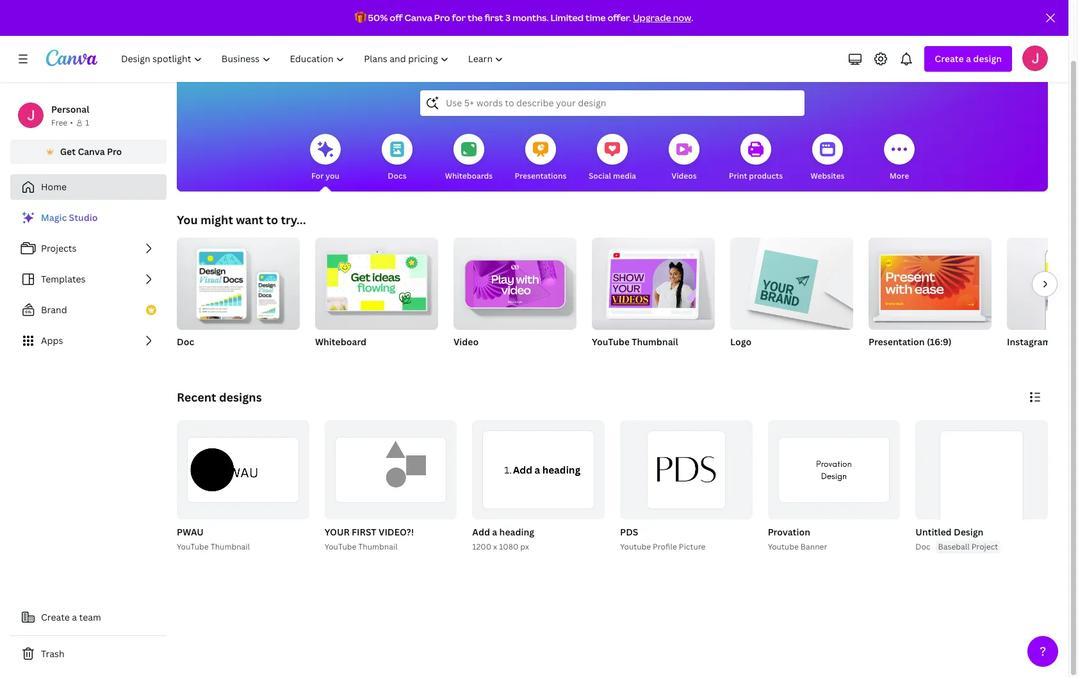 Task type: vqa. For each thing, say whether or not it's contained in the screenshot.
SANS
no



Task type: describe. For each thing, give the bounding box(es) containing it.
create a design
[[935, 53, 1002, 65]]

add a heading 1200 x 1080 px
[[473, 526, 535, 553]]

upgrade
[[633, 12, 672, 24]]

whiteboard
[[315, 336, 367, 348]]

magic studio
[[41, 212, 98, 224]]

logo
[[731, 336, 752, 348]]

free
[[51, 117, 67, 128]]

your first video?! youtube thumbnail
[[325, 526, 414, 553]]

first
[[485, 12, 504, 24]]

free •
[[51, 117, 73, 128]]

what
[[473, 47, 527, 75]]

apps
[[41, 335, 63, 347]]

group for logo
[[731, 233, 854, 330]]

•
[[70, 117, 73, 128]]

limited
[[551, 12, 584, 24]]

media
[[613, 170, 637, 181]]

get canva pro button
[[10, 140, 167, 164]]

first
[[352, 526, 377, 538]]

want
[[236, 212, 264, 228]]

px
[[521, 542, 529, 553]]

products
[[749, 170, 783, 181]]

a for heading
[[492, 526, 498, 538]]

docs button
[[382, 125, 413, 192]]

picture
[[679, 542, 706, 553]]

thumbnail inside group
[[632, 336, 679, 348]]

print
[[729, 170, 748, 181]]

heading
[[500, 526, 535, 538]]

Search search field
[[446, 91, 779, 115]]

untitled design
[[916, 526, 984, 538]]

doc inside group
[[177, 336, 194, 348]]

video
[[454, 336, 479, 348]]

social media button
[[589, 125, 637, 192]]

youtube for pds
[[620, 542, 651, 553]]

for you
[[312, 170, 340, 181]]

youtube thumbnail group
[[592, 233, 715, 365]]

months.
[[513, 12, 549, 24]]

add
[[473, 526, 490, 538]]

group for whiteboard
[[315, 233, 438, 330]]

pwau youtube thumbnail
[[177, 526, 250, 553]]

home
[[41, 181, 67, 193]]

1080
[[499, 542, 519, 553]]

0 vertical spatial canva
[[405, 12, 433, 24]]

your first video?! button
[[325, 525, 414, 541]]

create a team
[[41, 611, 101, 624]]

.
[[692, 12, 694, 24]]

time
[[586, 12, 606, 24]]

what will you
[[473, 47, 611, 75]]

banner
[[801, 542, 828, 553]]

group for doc
[[177, 233, 300, 330]]

projects
[[41, 242, 77, 254]]

offer.
[[608, 12, 632, 24]]

1 vertical spatial doc
[[916, 542, 931, 553]]

upgrade now button
[[633, 12, 692, 24]]

more
[[890, 170, 910, 181]]

a for team
[[72, 611, 77, 624]]

(16:9)
[[927, 336, 952, 348]]

magic studio link
[[10, 205, 167, 231]]

magic
[[41, 212, 67, 224]]

off
[[390, 12, 403, 24]]

1 horizontal spatial pro
[[434, 12, 450, 24]]

apps link
[[10, 328, 167, 354]]

brand
[[41, 304, 67, 316]]

group for presentation (16:9)
[[869, 233, 992, 330]]

design
[[954, 526, 984, 538]]

youtube thumbnail
[[592, 336, 679, 348]]

trash
[[41, 648, 64, 660]]

whiteboard group
[[315, 233, 438, 365]]

whiteboards button
[[445, 125, 493, 192]]

design
[[974, 53, 1002, 65]]

project
[[972, 542, 999, 553]]

templates
[[41, 273, 86, 285]]

2
[[592, 505, 596, 514]]

1 of 2
[[575, 505, 596, 514]]

now
[[673, 12, 692, 24]]

presentations button
[[515, 125, 567, 192]]

provation youtube banner
[[768, 526, 828, 553]]

websites button
[[811, 125, 845, 192]]

brand link
[[10, 297, 167, 323]]

youtube inside group
[[592, 336, 630, 348]]

social media
[[589, 170, 637, 181]]

your
[[325, 526, 350, 538]]

presentation (16:9)
[[869, 336, 952, 348]]

more button
[[885, 125, 915, 192]]

studio
[[69, 212, 98, 224]]

thumbnail inside pwau youtube thumbnail
[[211, 542, 250, 553]]

baseball project
[[939, 542, 999, 553]]

to
[[266, 212, 278, 228]]

docs
[[388, 170, 407, 181]]

team
[[79, 611, 101, 624]]

provation
[[768, 526, 811, 538]]

youtube inside pwau youtube thumbnail
[[177, 542, 209, 553]]



Task type: locate. For each thing, give the bounding box(es) containing it.
presentation (16:9) group
[[869, 233, 992, 365]]

1 horizontal spatial canva
[[405, 12, 433, 24]]

a inside the add a heading 1200 x 1080 px
[[492, 526, 498, 538]]

untitled
[[916, 526, 952, 538]]

whiteboards
[[445, 170, 493, 181]]

1 for 1
[[85, 117, 89, 128]]

x
[[494, 542, 497, 553]]

a
[[967, 53, 972, 65], [492, 526, 498, 538], [72, 611, 77, 624]]

you right for
[[326, 170, 340, 181]]

1 horizontal spatial create
[[935, 53, 964, 65]]

None search field
[[420, 90, 805, 116]]

0 horizontal spatial a
[[72, 611, 77, 624]]

for you button
[[310, 125, 341, 192]]

youtube down provation button
[[768, 542, 799, 553]]

you inside for you button
[[326, 170, 340, 181]]

get canva pro
[[60, 145, 122, 158]]

group
[[177, 233, 300, 330], [315, 233, 438, 330], [454, 233, 577, 330], [592, 233, 715, 330], [731, 233, 854, 330], [869, 233, 992, 330], [1008, 238, 1079, 330]]

pro up home link at the top left of page
[[107, 145, 122, 158]]

0 horizontal spatial pro
[[107, 145, 122, 158]]

1 horizontal spatial youtube
[[768, 542, 799, 553]]

canva right "off"
[[405, 12, 433, 24]]

list
[[10, 205, 167, 354]]

group for youtube thumbnail
[[592, 233, 715, 330]]

(s
[[1075, 336, 1079, 348]]

youtube inside provation youtube banner
[[768, 542, 799, 553]]

recent designs
[[177, 390, 262, 405]]

0 vertical spatial you
[[568, 47, 607, 75]]

a left design
[[967, 53, 972, 65]]

youtube
[[592, 336, 630, 348], [177, 542, 209, 553], [325, 542, 357, 553]]

print products button
[[729, 125, 783, 192]]

1 left of at the bottom right of page
[[575, 505, 579, 514]]

50%
[[368, 12, 388, 24]]

thumbnail
[[632, 336, 679, 348], [211, 542, 250, 553], [359, 542, 398, 553]]

post
[[1054, 336, 1073, 348]]

the
[[468, 12, 483, 24]]

0 vertical spatial create
[[935, 53, 964, 65]]

projects link
[[10, 236, 167, 262]]

presentation
[[869, 336, 925, 348]]

1 right •
[[85, 117, 89, 128]]

will
[[531, 47, 564, 75]]

1200
[[473, 542, 492, 553]]

pwau
[[177, 526, 204, 538]]

add a heading button
[[473, 525, 535, 541]]

pro left for
[[434, 12, 450, 24]]

1 horizontal spatial thumbnail
[[359, 542, 398, 553]]

0 horizontal spatial doc
[[177, 336, 194, 348]]

video group
[[454, 233, 577, 365]]

0 horizontal spatial youtube
[[177, 542, 209, 553]]

a inside create a design dropdown button
[[967, 53, 972, 65]]

create left design
[[935, 53, 964, 65]]

0 horizontal spatial thumbnail
[[211, 542, 250, 553]]

create for create a design
[[935, 53, 964, 65]]

a right add
[[492, 526, 498, 538]]

you
[[568, 47, 607, 75], [326, 170, 340, 181]]

create a design button
[[925, 46, 1013, 72]]

1 horizontal spatial 1
[[575, 505, 579, 514]]

0 vertical spatial doc
[[177, 336, 194, 348]]

pwau button
[[177, 525, 204, 541]]

1 horizontal spatial doc
[[916, 542, 931, 553]]

designs
[[219, 390, 262, 405]]

profile
[[653, 542, 677, 553]]

youtube down the pds button
[[620, 542, 651, 553]]

social
[[589, 170, 612, 181]]

0 vertical spatial 1
[[85, 117, 89, 128]]

3
[[506, 12, 511, 24]]

untitled design button
[[916, 525, 984, 541]]

2 horizontal spatial youtube
[[592, 336, 630, 348]]

videos
[[672, 170, 697, 181]]

you might want to try...
[[177, 212, 306, 228]]

instagram post (s
[[1008, 336, 1079, 348]]

create left team
[[41, 611, 70, 624]]

for
[[312, 170, 324, 181]]

print products
[[729, 170, 783, 181]]

1 vertical spatial canva
[[78, 145, 105, 158]]

0 horizontal spatial create
[[41, 611, 70, 624]]

create
[[935, 53, 964, 65], [41, 611, 70, 624]]

1 vertical spatial create
[[41, 611, 70, 624]]

group for instagram post (s
[[1008, 238, 1079, 330]]

presentations
[[515, 170, 567, 181]]

baseball
[[939, 542, 970, 553]]

youtube inside pds youtube profile picture
[[620, 542, 651, 553]]

1 horizontal spatial you
[[568, 47, 607, 75]]

canva inside button
[[78, 145, 105, 158]]

canva
[[405, 12, 433, 24], [78, 145, 105, 158]]

doc
[[177, 336, 194, 348], [916, 542, 931, 553]]

0 vertical spatial a
[[967, 53, 972, 65]]

of
[[581, 505, 590, 514]]

personal
[[51, 103, 89, 115]]

canva right get
[[78, 145, 105, 158]]

trash link
[[10, 642, 167, 667]]

0 horizontal spatial you
[[326, 170, 340, 181]]

video?!
[[379, 526, 414, 538]]

doc up recent
[[177, 336, 194, 348]]

1
[[85, 117, 89, 128], [575, 505, 579, 514]]

create a team button
[[10, 605, 167, 631]]

you right will
[[568, 47, 607, 75]]

youtube inside your first video?! youtube thumbnail
[[325, 542, 357, 553]]

1 horizontal spatial a
[[492, 526, 498, 538]]

pds youtube profile picture
[[620, 526, 706, 553]]

1 horizontal spatial youtube
[[325, 542, 357, 553]]

1 vertical spatial pro
[[107, 145, 122, 158]]

a left team
[[72, 611, 77, 624]]

create for create a team
[[41, 611, 70, 624]]

doc group
[[177, 233, 300, 365]]

1 for 1 of 2
[[575, 505, 579, 514]]

0 horizontal spatial 1
[[85, 117, 89, 128]]

templates link
[[10, 267, 167, 292]]

create inside button
[[41, 611, 70, 624]]

instagram post (square) group
[[1008, 238, 1079, 365]]

thumbnail inside your first video?! youtube thumbnail
[[359, 542, 398, 553]]

a inside create a team button
[[72, 611, 77, 624]]

james peterson image
[[1023, 46, 1049, 71]]

1 vertical spatial a
[[492, 526, 498, 538]]

videos button
[[669, 125, 700, 192]]

top level navigation element
[[113, 46, 515, 72]]

recent
[[177, 390, 216, 405]]

websites
[[811, 170, 845, 181]]

create inside dropdown button
[[935, 53, 964, 65]]

baseball project button
[[936, 541, 1001, 554]]

0 vertical spatial pro
[[434, 12, 450, 24]]

2 horizontal spatial thumbnail
[[632, 336, 679, 348]]

pro inside button
[[107, 145, 122, 158]]

logo group
[[731, 233, 854, 365]]

a for design
[[967, 53, 972, 65]]

pds
[[620, 526, 639, 538]]

🎁 50% off canva pro for the first 3 months. limited time offer. upgrade now .
[[355, 12, 694, 24]]

2 vertical spatial a
[[72, 611, 77, 624]]

0 horizontal spatial youtube
[[620, 542, 651, 553]]

doc down untitled
[[916, 542, 931, 553]]

0 horizontal spatial canva
[[78, 145, 105, 158]]

provation button
[[768, 525, 811, 541]]

list containing magic studio
[[10, 205, 167, 354]]

1 vertical spatial 1
[[575, 505, 579, 514]]

youtube for provation
[[768, 542, 799, 553]]

🎁
[[355, 12, 366, 24]]

might
[[201, 212, 233, 228]]

1 vertical spatial you
[[326, 170, 340, 181]]

for
[[452, 12, 466, 24]]

instagram
[[1008, 336, 1051, 348]]

2 horizontal spatial a
[[967, 53, 972, 65]]

pro
[[434, 12, 450, 24], [107, 145, 122, 158]]



